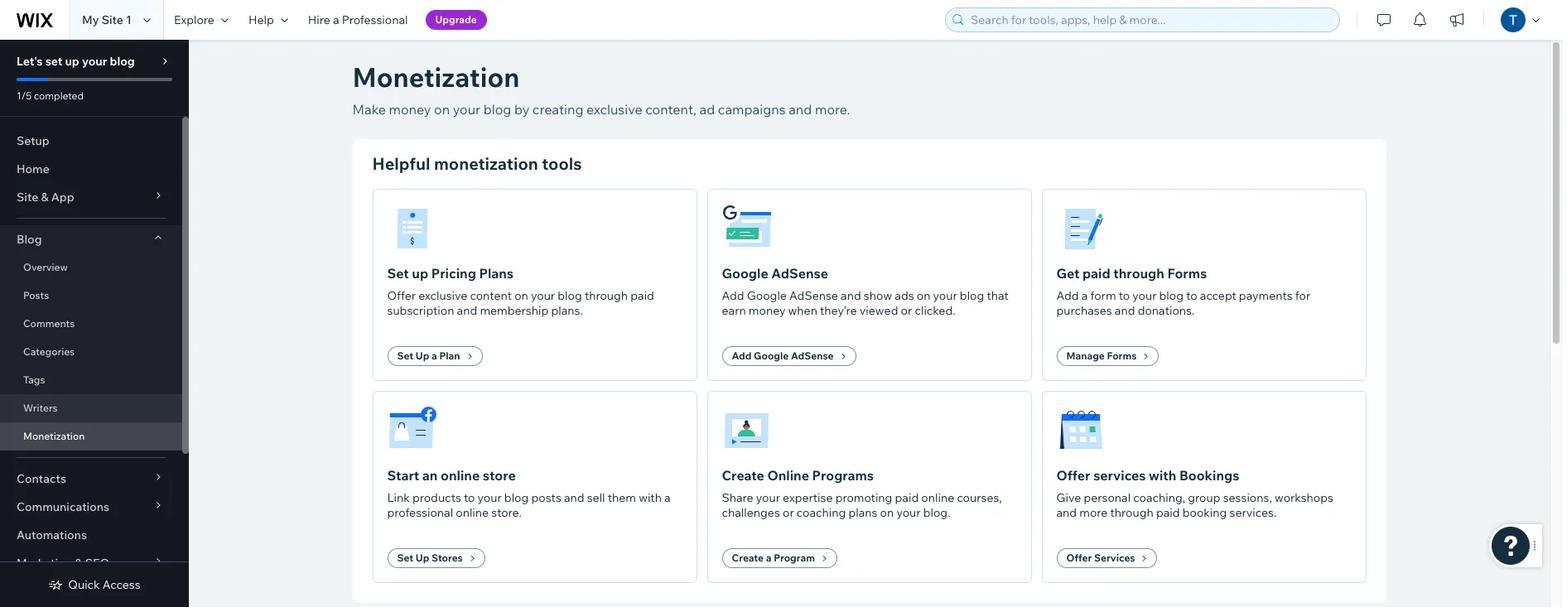 Task type: describe. For each thing, give the bounding box(es) containing it.
helpful
[[372, 153, 430, 174]]

creating
[[533, 101, 584, 118]]

upgrade
[[435, 13, 477, 26]]

site inside popup button
[[17, 190, 38, 205]]

set for pricing
[[387, 265, 409, 282]]

contacts button
[[0, 465, 182, 493]]

ad
[[700, 101, 715, 118]]

more.
[[815, 101, 851, 118]]

monetization for monetization make money on your blog by creating exclusive content, ad campaigns and more.
[[353, 60, 520, 94]]

campaigns
[[718, 101, 786, 118]]

store
[[483, 467, 516, 484]]

1 vertical spatial adsense
[[790, 288, 838, 303]]

1/5 completed
[[17, 89, 84, 102]]

add inside "google adsense add google adsense and show ads on your blog that earn money when they're viewed or clicked."
[[722, 288, 745, 303]]

offer inside set up pricing plans offer exclusive content on your blog through paid subscription and membership plans.
[[387, 288, 416, 303]]

google inside add google adsense button
[[754, 350, 789, 362]]

categories
[[23, 346, 75, 358]]

home link
[[0, 155, 182, 183]]

offer for services
[[1067, 552, 1092, 564]]

monetization for monetization
[[23, 430, 85, 442]]

coaching
[[797, 505, 846, 520]]

0 vertical spatial adsense
[[772, 265, 829, 282]]

site & app button
[[0, 183, 182, 211]]

personal
[[1084, 491, 1131, 505]]

a inside create a program button
[[766, 552, 772, 564]]

overview link
[[0, 254, 182, 282]]

coaching,
[[1134, 491, 1186, 505]]

hire
[[308, 12, 330, 27]]

1 vertical spatial google
[[747, 288, 787, 303]]

plans.
[[551, 303, 583, 318]]

and inside offer services with bookings give personal coaching, group sessions, workshops and more through paid booking services.
[[1057, 505, 1077, 520]]

manage forms button
[[1057, 346, 1159, 366]]

up for up
[[416, 350, 430, 362]]

posts
[[23, 289, 49, 302]]

give
[[1057, 491, 1082, 505]]

setup link
[[0, 127, 182, 155]]

add google adsense button
[[722, 346, 856, 366]]

more
[[1080, 505, 1108, 520]]

set for a
[[397, 350, 414, 362]]

set
[[45, 54, 62, 69]]

plan
[[440, 350, 460, 362]]

and inside set up pricing plans offer exclusive content on your blog through paid subscription and membership plans.
[[457, 303, 477, 318]]

start
[[387, 467, 419, 484]]

blog inside set up pricing plans offer exclusive content on your blog through paid subscription and membership plans.
[[558, 288, 582, 303]]

monetization make money on your blog by creating exclusive content, ad campaigns and more.
[[353, 60, 851, 118]]

your inside "google adsense add google adsense and show ads on your blog that earn money when they're viewed or clicked."
[[933, 288, 958, 303]]

expertise
[[783, 491, 833, 505]]

money inside monetization make money on your blog by creating exclusive content, ad campaigns and more.
[[389, 101, 431, 118]]

services.
[[1230, 505, 1277, 520]]

paid inside offer services with bookings give personal coaching, group sessions, workshops and more through paid booking services.
[[1157, 505, 1180, 520]]

blog inside "get paid through forms add a form to your blog to accept payments for purchases and donations."
[[1160, 288, 1184, 303]]

quick access button
[[48, 578, 141, 592]]

manage
[[1067, 350, 1105, 362]]

online inside create online programs share your expertise promoting paid online courses, challenges or coaching plans on your blog.
[[922, 491, 955, 505]]

app
[[51, 190, 74, 205]]

offer services with bookings give personal coaching, group sessions, workshops and more through paid booking services.
[[1057, 467, 1334, 520]]

an
[[422, 467, 438, 484]]

form
[[1091, 288, 1117, 303]]

programs
[[812, 467, 874, 484]]

2 horizontal spatial to
[[1187, 288, 1198, 303]]

products
[[413, 491, 461, 505]]

let's set up your blog
[[17, 54, 135, 69]]

& for marketing
[[75, 556, 82, 571]]

exclusive inside monetization make money on your blog by creating exclusive content, ad campaigns and more.
[[587, 101, 643, 118]]

offer for services
[[1057, 467, 1091, 484]]

them
[[608, 491, 636, 505]]

for
[[1296, 288, 1311, 303]]

program
[[774, 552, 815, 564]]

and inside "get paid through forms add a form to your blog to accept payments for purchases and donations."
[[1115, 303, 1136, 318]]

link
[[387, 491, 410, 505]]

online right an
[[441, 467, 480, 484]]

your inside "get paid through forms add a form to your blog to accept payments for purchases and donations."
[[1133, 288, 1157, 303]]

offer services
[[1067, 552, 1136, 564]]

hire a professional
[[308, 12, 408, 27]]

viewed
[[860, 303, 899, 318]]

through inside offer services with bookings give personal coaching, group sessions, workshops and more through paid booking services.
[[1111, 505, 1154, 520]]

sell
[[587, 491, 605, 505]]

blog
[[17, 232, 42, 247]]

communications
[[17, 500, 109, 515]]

group
[[1188, 491, 1221, 505]]

comments link
[[0, 310, 182, 338]]

membership
[[480, 303, 549, 318]]

and inside "google adsense add google adsense and show ads on your blog that earn money when they're viewed or clicked."
[[841, 288, 861, 303]]

writers
[[23, 402, 58, 414]]

automations link
[[0, 521, 182, 549]]

let's
[[17, 54, 43, 69]]

help button
[[239, 0, 298, 40]]

add inside "get paid through forms add a form to your blog to accept payments for purchases and donations."
[[1057, 288, 1079, 303]]

blog.
[[924, 505, 951, 520]]

on inside set up pricing plans offer exclusive content on your blog through paid subscription and membership plans.
[[515, 288, 528, 303]]

writers link
[[0, 394, 182, 423]]

tags link
[[0, 366, 182, 394]]

tags
[[23, 374, 45, 386]]

monetization link
[[0, 423, 182, 451]]

plans
[[479, 265, 514, 282]]

donations.
[[1138, 303, 1195, 318]]

forms inside "get paid through forms add a form to your blog to accept payments for purchases and donations."
[[1168, 265, 1207, 282]]

online
[[768, 467, 809, 484]]

paid inside set up pricing plans offer exclusive content on your blog through paid subscription and membership plans.
[[631, 288, 654, 303]]

your down online
[[756, 491, 780, 505]]

setup
[[17, 133, 50, 148]]

promoting
[[836, 491, 893, 505]]

booking
[[1183, 505, 1227, 520]]

purchases
[[1057, 303, 1113, 318]]

clicked.
[[915, 303, 956, 318]]

set up a plan button
[[387, 346, 483, 366]]

with inside offer services with bookings give personal coaching, group sessions, workshops and more through paid booking services.
[[1149, 467, 1177, 484]]

0 vertical spatial google
[[722, 265, 769, 282]]

professional
[[342, 12, 408, 27]]

overview
[[23, 261, 68, 273]]



Task type: locate. For each thing, give the bounding box(es) containing it.
plans
[[849, 505, 878, 520]]

add down get
[[1057, 288, 1079, 303]]

a right them
[[665, 491, 671, 505]]

forms inside button
[[1107, 350, 1137, 362]]

and right purchases
[[1115, 303, 1136, 318]]

1 horizontal spatial exclusive
[[587, 101, 643, 118]]

0 vertical spatial &
[[41, 190, 49, 205]]

1 horizontal spatial site
[[102, 12, 123, 27]]

2 vertical spatial adsense
[[791, 350, 834, 362]]

create up share
[[722, 467, 765, 484]]

1 horizontal spatial up
[[412, 265, 428, 282]]

0 vertical spatial up
[[416, 350, 430, 362]]

up left pricing
[[412, 265, 428, 282]]

1 vertical spatial or
[[783, 505, 794, 520]]

create online programs share your expertise promoting paid online courses, challenges or coaching plans on your blog.
[[722, 467, 1002, 520]]

set up a plan
[[397, 350, 460, 362]]

communications button
[[0, 493, 182, 521]]

0 horizontal spatial to
[[464, 491, 475, 505]]

blog inside monetization make money on your blog by creating exclusive content, ad campaigns and more.
[[484, 101, 511, 118]]

1 vertical spatial forms
[[1107, 350, 1137, 362]]

up inside set up pricing plans offer exclusive content on your blog through paid subscription and membership plans.
[[412, 265, 428, 282]]

or
[[901, 303, 913, 318], [783, 505, 794, 520]]

set for stores
[[397, 552, 414, 564]]

offer inside offer services with bookings give personal coaching, group sessions, workshops and more through paid booking services.
[[1057, 467, 1091, 484]]

set up subscription
[[387, 265, 409, 282]]

on
[[434, 101, 450, 118], [515, 288, 528, 303], [917, 288, 931, 303], [880, 505, 894, 520]]

posts link
[[0, 282, 182, 310]]

on inside create online programs share your expertise promoting paid online courses, challenges or coaching plans on your blog.
[[880, 505, 894, 520]]

add left when
[[722, 288, 745, 303]]

a left plan
[[432, 350, 437, 362]]

1 vertical spatial create
[[732, 552, 764, 564]]

accept
[[1200, 288, 1237, 303]]

2 vertical spatial offer
[[1067, 552, 1092, 564]]

your right 'ads'
[[933, 288, 958, 303]]

subscription
[[387, 303, 454, 318]]

0 horizontal spatial up
[[65, 54, 79, 69]]

posts
[[532, 491, 562, 505]]

1 vertical spatial up
[[412, 265, 428, 282]]

create for a
[[732, 552, 764, 564]]

categories link
[[0, 338, 182, 366]]

monetization down writers
[[23, 430, 85, 442]]

contacts
[[17, 471, 66, 486]]

ads
[[895, 288, 914, 303]]

completed
[[34, 89, 84, 102]]

services
[[1095, 552, 1136, 564]]

site & app
[[17, 190, 74, 205]]

Search for tools, apps, help & more... field
[[966, 8, 1335, 31]]

1 vertical spatial with
[[639, 491, 662, 505]]

a left form
[[1082, 288, 1088, 303]]

your right set
[[82, 54, 107, 69]]

0 vertical spatial forms
[[1168, 265, 1207, 282]]

monetization inside monetization make money on your blog by creating exclusive content, ad campaigns and more.
[[353, 60, 520, 94]]

2 vertical spatial google
[[754, 350, 789, 362]]

set left plan
[[397, 350, 414, 362]]

blog button
[[0, 225, 182, 254]]

quick access
[[68, 578, 141, 592]]

adsense
[[772, 265, 829, 282], [790, 288, 838, 303], [791, 350, 834, 362]]

add google adsense
[[732, 350, 834, 362]]

1 vertical spatial money
[[749, 303, 786, 318]]

a inside the set up a plan button
[[432, 350, 437, 362]]

site
[[102, 12, 123, 27], [17, 190, 38, 205]]

and inside monetization make money on your blog by creating exclusive content, ad campaigns and more.
[[789, 101, 812, 118]]

upgrade button
[[426, 10, 487, 30]]

sessions,
[[1224, 491, 1273, 505]]

1
[[126, 12, 132, 27]]

create for online
[[722, 467, 765, 484]]

seo
[[85, 556, 109, 571]]

2 up from the top
[[416, 552, 430, 564]]

0 vertical spatial monetization
[[353, 60, 520, 94]]

to left accept
[[1187, 288, 1198, 303]]

up right set
[[65, 54, 79, 69]]

up inside sidebar element
[[65, 54, 79, 69]]

adsense inside button
[[791, 350, 834, 362]]

1 horizontal spatial or
[[901, 303, 913, 318]]

forms right manage
[[1107, 350, 1137, 362]]

a inside "get paid through forms add a form to your blog to accept payments for purchases and donations."
[[1082, 288, 1088, 303]]

0 vertical spatial set
[[387, 265, 409, 282]]

your inside the start an online store link products to your blog posts and sell them with a professional online store.
[[478, 491, 502, 505]]

forms up accept
[[1168, 265, 1207, 282]]

through inside "get paid through forms add a form to your blog to accept payments for purchases and donations."
[[1114, 265, 1165, 282]]

on inside monetization make money on your blog by creating exclusive content, ad campaigns and more.
[[434, 101, 450, 118]]

blog left the by
[[484, 101, 511, 118]]

blog down 1
[[110, 54, 135, 69]]

your left blog.
[[897, 505, 921, 520]]

create down challenges
[[732, 552, 764, 564]]

and down pricing
[[457, 303, 477, 318]]

on up helpful monetization tools
[[434, 101, 450, 118]]

to inside the start an online store link products to your blog posts and sell them with a professional online store.
[[464, 491, 475, 505]]

online left store.
[[456, 505, 489, 520]]

google right earn
[[747, 288, 787, 303]]

google adsense add google adsense and show ads on your blog that earn money when they're viewed or clicked.
[[722, 265, 1009, 318]]

blog inside "google adsense add google adsense and show ads on your blog that earn money when they're viewed or clicked."
[[960, 288, 985, 303]]

set inside set up pricing plans offer exclusive content on your blog through paid subscription and membership plans.
[[387, 265, 409, 282]]

or inside "google adsense add google adsense and show ads on your blog that earn money when they're viewed or clicked."
[[901, 303, 913, 318]]

money
[[389, 101, 431, 118], [749, 303, 786, 318]]

content,
[[646, 101, 697, 118]]

to right form
[[1119, 288, 1130, 303]]

2 vertical spatial through
[[1111, 505, 1154, 520]]

challenges
[[722, 505, 780, 520]]

set up pricing plans offer exclusive content on your blog through paid subscription and membership plans.
[[387, 265, 654, 318]]

offer left services
[[1067, 552, 1092, 564]]

blog left accept
[[1160, 288, 1184, 303]]

through up form
[[1114, 265, 1165, 282]]

a inside the start an online store link products to your blog posts and sell them with a professional online store.
[[665, 491, 671, 505]]

manage forms
[[1067, 350, 1137, 362]]

0 horizontal spatial or
[[783, 505, 794, 520]]

0 horizontal spatial with
[[639, 491, 662, 505]]

or right viewed
[[901, 303, 913, 318]]

marketing & seo button
[[0, 549, 182, 578]]

quick
[[68, 578, 100, 592]]

1 vertical spatial through
[[585, 288, 628, 303]]

on right 'ads'
[[917, 288, 931, 303]]

home
[[17, 162, 50, 176]]

add down earn
[[732, 350, 752, 362]]

paid inside "get paid through forms add a form to your blog to accept payments for purchases and donations."
[[1083, 265, 1111, 282]]

help
[[248, 12, 274, 27]]

your right form
[[1133, 288, 1157, 303]]

get
[[1057, 265, 1080, 282]]

forms
[[1168, 265, 1207, 282], [1107, 350, 1137, 362]]

money inside "google adsense add google adsense and show ads on your blog that earn money when they're viewed or clicked."
[[749, 303, 786, 318]]

pricing
[[431, 265, 476, 282]]

my
[[82, 12, 99, 27]]

up left stores
[[416, 552, 430, 564]]

a inside the hire a professional link
[[333, 12, 339, 27]]

1 vertical spatial &
[[75, 556, 82, 571]]

paid inside create online programs share your expertise promoting paid online courses, challenges or coaching plans on your blog.
[[895, 491, 919, 505]]

access
[[103, 578, 141, 592]]

helpful monetization tools
[[372, 153, 582, 174]]

1 vertical spatial up
[[416, 552, 430, 564]]

0 horizontal spatial forms
[[1107, 350, 1137, 362]]

add
[[722, 288, 745, 303], [1057, 288, 1079, 303], [732, 350, 752, 362]]

0 vertical spatial exclusive
[[587, 101, 643, 118]]

offer services button
[[1057, 549, 1158, 568]]

offer up the give
[[1057, 467, 1091, 484]]

google up earn
[[722, 265, 769, 282]]

a left program
[[766, 552, 772, 564]]

and left the show
[[841, 288, 861, 303]]

1 vertical spatial offer
[[1057, 467, 1091, 484]]

your right content
[[531, 288, 555, 303]]

up
[[65, 54, 79, 69], [412, 265, 428, 282]]

google down when
[[754, 350, 789, 362]]

your inside monetization make money on your blog by creating exclusive content, ad campaigns and more.
[[453, 101, 481, 118]]

1 horizontal spatial forms
[[1168, 265, 1207, 282]]

1 vertical spatial site
[[17, 190, 38, 205]]

set left stores
[[397, 552, 414, 564]]

set up stores button
[[387, 549, 485, 568]]

your inside sidebar element
[[82, 54, 107, 69]]

with right them
[[639, 491, 662, 505]]

1 horizontal spatial monetization
[[353, 60, 520, 94]]

paid right plans.
[[631, 288, 654, 303]]

0 vertical spatial through
[[1114, 265, 1165, 282]]

1 horizontal spatial with
[[1149, 467, 1177, 484]]

to right products
[[464, 491, 475, 505]]

create inside create online programs share your expertise promoting paid online courses, challenges or coaching plans on your blog.
[[722, 467, 765, 484]]

your down store
[[478, 491, 502, 505]]

& inside site & app popup button
[[41, 190, 49, 205]]

1 vertical spatial exclusive
[[419, 288, 468, 303]]

0 vertical spatial money
[[389, 101, 431, 118]]

1 horizontal spatial money
[[749, 303, 786, 318]]

0 horizontal spatial money
[[389, 101, 431, 118]]

adsense left the show
[[790, 288, 838, 303]]

through right plans.
[[585, 288, 628, 303]]

when
[[788, 303, 818, 318]]

0 horizontal spatial monetization
[[23, 430, 85, 442]]

and inside the start an online store link products to your blog posts and sell them with a professional online store.
[[564, 491, 585, 505]]

your
[[82, 54, 107, 69], [453, 101, 481, 118], [531, 288, 555, 303], [933, 288, 958, 303], [1133, 288, 1157, 303], [478, 491, 502, 505], [756, 491, 780, 505], [897, 505, 921, 520]]

1/5
[[17, 89, 32, 102]]

offer up set up a plan
[[387, 288, 416, 303]]

through right 'more'
[[1111, 505, 1154, 520]]

paid left blog.
[[895, 491, 919, 505]]

blog left that
[[960, 288, 985, 303]]

0 horizontal spatial &
[[41, 190, 49, 205]]

1 vertical spatial monetization
[[23, 430, 85, 442]]

create inside create a program button
[[732, 552, 764, 564]]

0 vertical spatial with
[[1149, 467, 1177, 484]]

0 vertical spatial site
[[102, 12, 123, 27]]

and left more.
[[789, 101, 812, 118]]

adsense up when
[[772, 265, 829, 282]]

0 vertical spatial offer
[[387, 288, 416, 303]]

courses,
[[957, 491, 1002, 505]]

on right plans
[[880, 505, 894, 520]]

and left 'more'
[[1057, 505, 1077, 520]]

monetization down upgrade "button"
[[353, 60, 520, 94]]

blog down store
[[504, 491, 529, 505]]

exclusive inside set up pricing plans offer exclusive content on your blog through paid subscription and membership plans.
[[419, 288, 468, 303]]

and left sell
[[564, 491, 585, 505]]

monetization inside the monetization link
[[23, 430, 85, 442]]

through inside set up pricing plans offer exclusive content on your blog through paid subscription and membership plans.
[[585, 288, 628, 303]]

2 vertical spatial set
[[397, 552, 414, 564]]

1 up from the top
[[416, 350, 430, 362]]

blog inside sidebar element
[[110, 54, 135, 69]]

site down home
[[17, 190, 38, 205]]

&
[[41, 190, 49, 205], [75, 556, 82, 571]]

or inside create online programs share your expertise promoting paid online courses, challenges or coaching plans on your blog.
[[783, 505, 794, 520]]

add inside button
[[732, 350, 752, 362]]

sidebar element
[[0, 40, 189, 607]]

your left the by
[[453, 101, 481, 118]]

1 horizontal spatial &
[[75, 556, 82, 571]]

& left seo
[[75, 556, 82, 571]]

blog
[[110, 54, 135, 69], [484, 101, 511, 118], [558, 288, 582, 303], [960, 288, 985, 303], [1160, 288, 1184, 303], [504, 491, 529, 505]]

online
[[441, 467, 480, 484], [922, 491, 955, 505], [456, 505, 489, 520]]

with up coaching,
[[1149, 467, 1177, 484]]

online left courses,
[[922, 491, 955, 505]]

they're
[[820, 303, 857, 318]]

adsense down when
[[791, 350, 834, 362]]

store.
[[492, 505, 522, 520]]

comments
[[23, 317, 75, 330]]

with inside the start an online store link products to your blog posts and sell them with a professional online store.
[[639, 491, 662, 505]]

offer
[[387, 288, 416, 303], [1057, 467, 1091, 484], [1067, 552, 1092, 564]]

exclusive down pricing
[[419, 288, 468, 303]]

hire a professional link
[[298, 0, 418, 40]]

a right the hire
[[333, 12, 339, 27]]

1 vertical spatial set
[[397, 350, 414, 362]]

0 vertical spatial up
[[65, 54, 79, 69]]

exclusive left content,
[[587, 101, 643, 118]]

paid left booking
[[1157, 505, 1180, 520]]

on inside "google adsense add google adsense and show ads on your blog that earn money when they're viewed or clicked."
[[917, 288, 931, 303]]

0 horizontal spatial exclusive
[[419, 288, 468, 303]]

marketing & seo
[[17, 556, 109, 571]]

my site 1
[[82, 12, 132, 27]]

create a program button
[[722, 549, 838, 568]]

paid up form
[[1083, 265, 1111, 282]]

content
[[470, 288, 512, 303]]

offer inside button
[[1067, 552, 1092, 564]]

payments
[[1239, 288, 1293, 303]]

1 horizontal spatial to
[[1119, 288, 1130, 303]]

money right make
[[389, 101, 431, 118]]

monetization
[[434, 153, 538, 174]]

up for an
[[416, 552, 430, 564]]

exclusive
[[587, 101, 643, 118], [419, 288, 468, 303]]

on right content
[[515, 288, 528, 303]]

that
[[987, 288, 1009, 303]]

0 horizontal spatial site
[[17, 190, 38, 205]]

site left 1
[[102, 12, 123, 27]]

or left coaching
[[783, 505, 794, 520]]

0 vertical spatial create
[[722, 467, 765, 484]]

& left 'app'
[[41, 190, 49, 205]]

blog right membership
[[558, 288, 582, 303]]

& for site
[[41, 190, 49, 205]]

professional
[[387, 505, 453, 520]]

your inside set up pricing plans offer exclusive content on your blog through paid subscription and membership plans.
[[531, 288, 555, 303]]

up left plan
[[416, 350, 430, 362]]

money right earn
[[749, 303, 786, 318]]

blog inside the start an online store link products to your blog posts and sell them with a professional online store.
[[504, 491, 529, 505]]

& inside marketing & seo dropdown button
[[75, 556, 82, 571]]

0 vertical spatial or
[[901, 303, 913, 318]]



Task type: vqa. For each thing, say whether or not it's contained in the screenshot.


